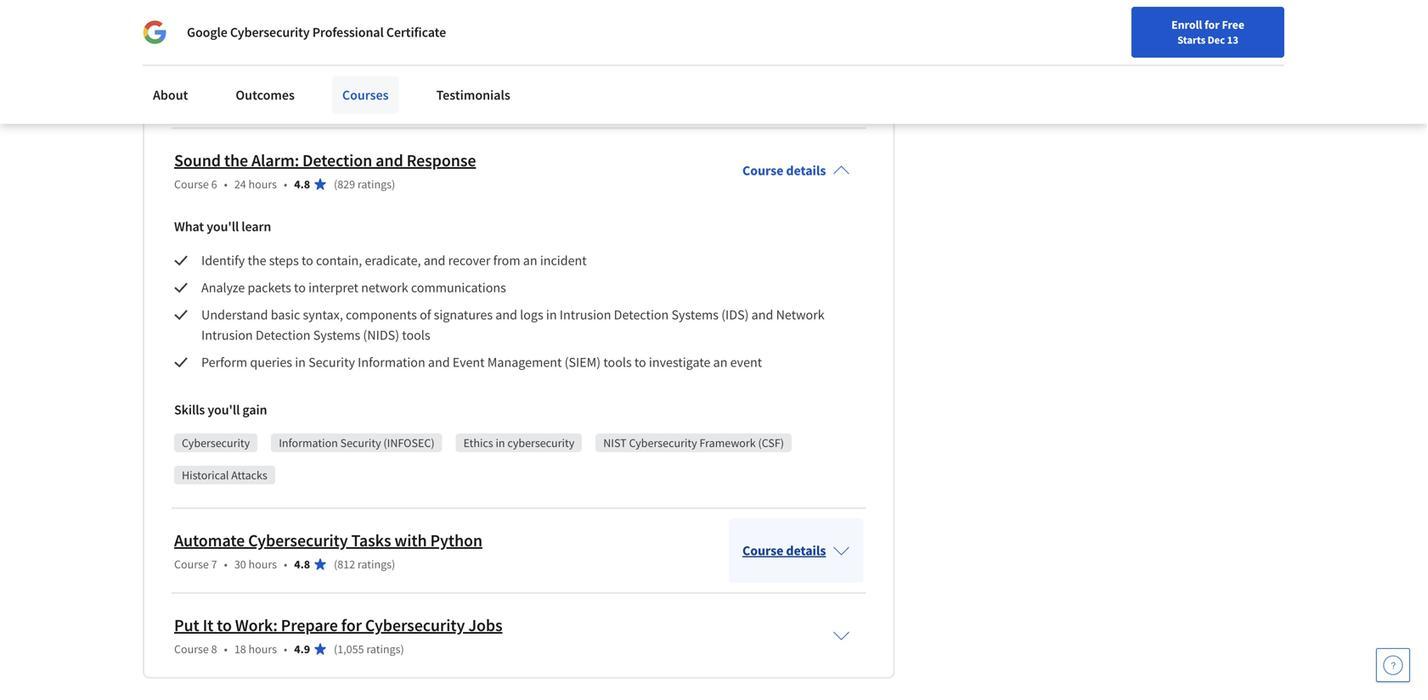 Task type: locate. For each thing, give the bounding box(es) containing it.
( 829 ratings )
[[334, 177, 395, 192]]

identify
[[201, 252, 245, 269]]

course for put it to work: prepare for cybersecurity jobs
[[174, 642, 209, 658]]

you'll
[[208, 54, 240, 71], [207, 218, 239, 235], [208, 402, 240, 419]]

for up dec
[[1204, 17, 1220, 32]]

certificate
[[386, 24, 446, 41]]

• right 7
[[224, 557, 228, 573]]

1 4.8 from the top
[[294, 177, 310, 192]]

gain
[[242, 54, 267, 71], [242, 402, 267, 419]]

0 vertical spatial detection
[[302, 150, 372, 171]]

courses link
[[332, 76, 399, 114]]

network
[[776, 307, 825, 324]]

alarm:
[[251, 150, 299, 171]]

1 vertical spatial hours
[[248, 557, 277, 573]]

you'll left learn on the top left
[[207, 218, 239, 235]]

in
[[546, 307, 557, 324], [295, 354, 306, 371], [496, 436, 505, 451]]

and right (ids)
[[751, 307, 773, 324]]

queries
[[250, 354, 292, 371]]

0 vertical spatial course details
[[742, 162, 826, 179]]

1 gain from the top
[[242, 54, 267, 71]]

information
[[358, 354, 425, 371], [279, 436, 338, 451]]

hours
[[248, 177, 277, 192], [248, 557, 277, 573], [248, 642, 277, 658]]

0 vertical spatial an
[[523, 252, 537, 269]]

intrusion down understand
[[201, 327, 253, 344]]

skills you'll gain
[[174, 54, 267, 71], [174, 402, 267, 419]]

2 course details from the top
[[742, 543, 826, 560]]

1 vertical spatial information
[[279, 436, 338, 451]]

2 vertical spatial (
[[334, 642, 337, 658]]

you'll for authentication
[[208, 54, 240, 71]]

1 ( from the top
[[334, 177, 337, 192]]

2 vertical spatial in
[[496, 436, 505, 451]]

0 vertical spatial ratings
[[358, 177, 392, 192]]

2 gain from the top
[[242, 402, 267, 419]]

to left investigate
[[634, 354, 646, 371]]

gain up outcomes 'link'
[[242, 54, 267, 71]]

event
[[453, 354, 485, 371]]

0 vertical spatial skills you'll gain
[[174, 54, 267, 71]]

2 horizontal spatial in
[[546, 307, 557, 324]]

skills you'll gain down google
[[174, 54, 267, 71]]

to
[[302, 252, 313, 269], [294, 280, 306, 297], [634, 354, 646, 371], [217, 616, 232, 637]]

skills down perform
[[174, 402, 205, 419]]

1 vertical spatial for
[[341, 616, 362, 637]]

( down put it to work: prepare for cybersecurity jobs 'link'
[[334, 642, 337, 658]]

2 course details button from the top
[[729, 519, 863, 584]]

skills you'll gain for authentication
[[174, 54, 267, 71]]

( down automate cybersecurity tasks with python link
[[334, 557, 337, 573]]

gain down queries
[[242, 402, 267, 419]]

to right steps at the left of the page
[[302, 252, 313, 269]]

cybersecurity up historical attacks
[[182, 436, 250, 451]]

and left recover
[[424, 252, 445, 269]]

0 vertical spatial security
[[308, 354, 355, 371]]

0 vertical spatial systems
[[671, 307, 719, 324]]

2 vertical spatial )
[[400, 642, 404, 658]]

cybersecurity for automate cybersecurity tasks with python
[[248, 531, 348, 552]]

tools
[[402, 327, 430, 344], [603, 354, 632, 371]]

management
[[487, 354, 562, 371]]

( down "sound the alarm: detection and response"
[[334, 177, 337, 192]]

hours right the '24'
[[248, 177, 277, 192]]

1 vertical spatial tools
[[603, 354, 632, 371]]

0 horizontal spatial systems
[[313, 327, 360, 344]]

ratings down tasks
[[358, 557, 392, 573]]

• right 30
[[284, 557, 287, 573]]

security
[[308, 354, 355, 371], [340, 436, 381, 451]]

the for identify
[[248, 252, 266, 269]]

1 hours from the top
[[248, 177, 277, 192]]

1 vertical spatial systems
[[313, 327, 360, 344]]

hours for it
[[248, 642, 277, 658]]

outcomes link
[[225, 76, 305, 114]]

framework
[[699, 436, 756, 451]]

gain for authentication
[[242, 54, 267, 71]]

0 vertical spatial )
[[392, 177, 395, 192]]

0 vertical spatial (
[[334, 177, 337, 192]]

2 vertical spatial ratings
[[366, 642, 400, 658]]

you'll up authentication
[[208, 54, 240, 71]]

an
[[523, 252, 537, 269], [713, 354, 727, 371]]

0 vertical spatial details
[[786, 162, 826, 179]]

systems left (ids)
[[671, 307, 719, 324]]

0 vertical spatial you'll
[[208, 54, 240, 71]]

put
[[174, 616, 199, 637]]

1
[[1213, 14, 1218, 27]]

gain for cybersecurity
[[242, 402, 267, 419]]

tools down "of"
[[402, 327, 430, 344]]

in right logs
[[546, 307, 557, 324]]

ratings right 1,055
[[366, 642, 400, 658]]

cybersecurity for nist cybersecurity framework (csf)
[[629, 436, 697, 451]]

0 vertical spatial for
[[1204, 17, 1220, 32]]

you'll down perform
[[208, 402, 240, 419]]

1 vertical spatial the
[[248, 252, 266, 269]]

0 vertical spatial in
[[546, 307, 557, 324]]

vulnerability
[[284, 88, 347, 103]]

course details for sound the alarm: detection and response
[[742, 162, 826, 179]]

•
[[224, 177, 228, 192], [284, 177, 287, 192], [224, 557, 228, 573], [284, 557, 287, 573], [224, 642, 228, 658], [284, 642, 287, 658]]

1 horizontal spatial intrusion
[[560, 307, 611, 324]]

4.8 down automate cybersecurity tasks with python link
[[294, 557, 310, 573]]

the left steps at the left of the page
[[248, 252, 266, 269]]

starts
[[1177, 33, 1206, 47]]

ratings for response
[[358, 177, 392, 192]]

course details button for automate cybersecurity tasks with python
[[729, 519, 863, 584]]

in right the ethics
[[496, 436, 505, 451]]

skills down google
[[174, 54, 205, 71]]

for up 1,055
[[341, 616, 362, 637]]

information security (infosec)
[[279, 436, 435, 451]]

details for sound the alarm: detection and response
[[786, 162, 826, 179]]

1 vertical spatial 4.8
[[294, 557, 310, 573]]

0 horizontal spatial tools
[[402, 327, 430, 344]]

(
[[334, 177, 337, 192], [334, 557, 337, 573], [334, 642, 337, 658]]

google image
[[143, 20, 166, 44]]

communications
[[411, 280, 506, 297]]

nist cybersecurity framework (csf)
[[603, 436, 784, 451]]

an right from
[[523, 252, 537, 269]]

) right 1,055
[[400, 642, 404, 658]]

0 vertical spatial intrusion
[[560, 307, 611, 324]]

1 course details button from the top
[[729, 139, 863, 203]]

2 details from the top
[[786, 543, 826, 560]]

google cybersecurity professional certificate
[[187, 24, 446, 41]]

cybersecurity up "812"
[[248, 531, 348, 552]]

hours right 18
[[248, 642, 277, 658]]

an left event
[[713, 354, 727, 371]]

syntax,
[[303, 307, 343, 324]]

0 horizontal spatial intrusion
[[201, 327, 253, 344]]

0 horizontal spatial for
[[341, 616, 362, 637]]

cybersecurity right nist
[[629, 436, 697, 451]]

detection down basic
[[256, 327, 310, 344]]

ratings right 829
[[358, 177, 392, 192]]

it
[[203, 616, 213, 637]]

1 horizontal spatial an
[[713, 354, 727, 371]]

identify the steps to contain, eradicate, and recover from an incident
[[201, 252, 587, 269]]

historical
[[182, 468, 229, 484]]

automate cybersecurity tasks with python
[[174, 531, 482, 552]]

1 horizontal spatial for
[[1204, 17, 1220, 32]]

perform queries in security information and event management (siem) tools to investigate an event
[[201, 354, 762, 371]]

basic
[[271, 307, 300, 324]]

sound the alarm: detection and response
[[174, 150, 476, 171]]

for inside enroll for free starts dec 13
[[1204, 17, 1220, 32]]

1 horizontal spatial tools
[[603, 354, 632, 371]]

tools inside 'understand basic syntax, components of signatures and logs in intrusion detection systems (ids) and network intrusion detection systems (nids) tools'
[[402, 327, 430, 344]]

1 skills from the top
[[174, 54, 205, 71]]

in inside 'understand basic syntax, components of signatures and logs in intrusion detection systems (ids) and network intrusion detection systems (nids) tools'
[[546, 307, 557, 324]]

1 vertical spatial )
[[392, 557, 395, 573]]

) down with
[[392, 557, 395, 573]]

0 vertical spatial the
[[224, 150, 248, 171]]

0 horizontal spatial in
[[295, 354, 306, 371]]

security down syntax,
[[308, 354, 355, 371]]

work:
[[235, 616, 278, 637]]

and left logs
[[495, 307, 517, 324]]

1 vertical spatial (
[[334, 557, 337, 573]]

to right packets
[[294, 280, 306, 297]]

1 vertical spatial skills
[[174, 402, 205, 419]]

1 vertical spatial course details
[[742, 543, 826, 560]]

None search field
[[242, 11, 650, 45]]

1 skills you'll gain from the top
[[174, 54, 267, 71]]

1 details from the top
[[786, 162, 826, 179]]

0 vertical spatial hours
[[248, 177, 277, 192]]

2 skills from the top
[[174, 402, 205, 419]]

cybersecurity
[[507, 436, 574, 451]]

2 vertical spatial hours
[[248, 642, 277, 658]]

ethics
[[463, 436, 493, 451]]

0 horizontal spatial an
[[523, 252, 537, 269]]

0 vertical spatial tools
[[402, 327, 430, 344]]

2 vertical spatial you'll
[[208, 402, 240, 419]]

in right queries
[[295, 354, 306, 371]]

0 vertical spatial course details button
[[729, 139, 863, 203]]

free
[[1222, 17, 1244, 32]]

intrusion up (siem)
[[560, 307, 611, 324]]

2 hours from the top
[[248, 557, 277, 573]]

courses
[[342, 87, 389, 104]]

course details
[[742, 162, 826, 179], [742, 543, 826, 560]]

1 horizontal spatial information
[[358, 354, 425, 371]]

1 vertical spatial gain
[[242, 402, 267, 419]]

cybersecurity right google
[[230, 24, 310, 41]]

3 ( from the top
[[334, 642, 337, 658]]

skills for authentication
[[174, 54, 205, 71]]

1 vertical spatial skills you'll gain
[[174, 402, 267, 419]]

security left "(infosec)"
[[340, 436, 381, 451]]

0 vertical spatial skills
[[174, 54, 205, 71]]

put it to work: prepare for cybersecurity jobs link
[[174, 616, 502, 637]]

1 course details from the top
[[742, 162, 826, 179]]

course details button
[[729, 139, 863, 203], [729, 519, 863, 584]]

1 vertical spatial security
[[340, 436, 381, 451]]

cryptography
[[436, 88, 504, 103]]

detection
[[302, 150, 372, 171], [614, 307, 669, 324], [256, 327, 310, 344]]

historical attacks
[[182, 468, 267, 484]]

help center image
[[1383, 656, 1403, 676]]

course details for automate cybersecurity tasks with python
[[742, 543, 826, 560]]

eradicate,
[[365, 252, 421, 269]]

1 vertical spatial details
[[786, 543, 826, 560]]

details for automate cybersecurity tasks with python
[[786, 543, 826, 560]]

with
[[394, 531, 427, 552]]

1 vertical spatial course details button
[[729, 519, 863, 584]]

1 horizontal spatial in
[[496, 436, 505, 451]]

2 4.8 from the top
[[294, 557, 310, 573]]

0 vertical spatial 4.8
[[294, 177, 310, 192]]

skills you'll gain down perform
[[174, 402, 267, 419]]

2 skills you'll gain from the top
[[174, 402, 267, 419]]

4.8
[[294, 177, 310, 192], [294, 557, 310, 573]]

and up "( 829 ratings )"
[[376, 150, 403, 171]]

0 vertical spatial gain
[[242, 54, 267, 71]]

systems down syntax,
[[313, 327, 360, 344]]

(ids)
[[721, 307, 749, 324]]

course 7 • 30 hours •
[[174, 557, 287, 573]]

prepare
[[281, 616, 338, 637]]

understand basic syntax, components of signatures and logs in intrusion detection systems (ids) and network intrusion detection systems (nids) tools
[[201, 307, 827, 344]]

ratings for for
[[366, 642, 400, 658]]

tools right (siem)
[[603, 354, 632, 371]]

analyze packets to interpret network communications
[[201, 280, 506, 297]]

) right 829
[[392, 177, 395, 192]]

dec
[[1208, 33, 1225, 47]]

testimonials link
[[426, 76, 520, 114]]

cybersecurity
[[230, 24, 310, 41], [182, 436, 250, 451], [629, 436, 697, 451], [248, 531, 348, 552], [365, 616, 465, 637]]

hours right 30
[[248, 557, 277, 573]]

1 vertical spatial intrusion
[[201, 327, 253, 344]]

detection up 829
[[302, 150, 372, 171]]

4.8 down sound the alarm: detection and response 'link'
[[294, 177, 310, 192]]

3 hours from the top
[[248, 642, 277, 658]]

attacks
[[231, 468, 267, 484]]

detection up investigate
[[614, 307, 669, 324]]

0 vertical spatial information
[[358, 354, 425, 371]]

the up the '24'
[[224, 150, 248, 171]]

course
[[742, 162, 783, 179], [174, 177, 209, 192], [742, 543, 783, 560], [174, 557, 209, 573], [174, 642, 209, 658]]

1 vertical spatial an
[[713, 354, 727, 371]]



Task type: describe. For each thing, give the bounding box(es) containing it.
signatures
[[434, 307, 493, 324]]

18
[[234, 642, 246, 658]]

ethics in cybersecurity
[[463, 436, 574, 451]]

and left event on the left
[[428, 354, 450, 371]]

hours for cybersecurity
[[248, 557, 277, 573]]

• left 4.9
[[284, 642, 287, 658]]

perform
[[201, 354, 247, 371]]

english button
[[1071, 0, 1173, 55]]

24
[[234, 177, 246, 192]]

steps
[[269, 252, 299, 269]]

( for response
[[334, 177, 337, 192]]

english
[[1101, 19, 1142, 36]]

hours for the
[[248, 177, 277, 192]]

0 horizontal spatial information
[[279, 436, 338, 451]]

(csf)
[[758, 436, 784, 451]]

recover
[[448, 252, 490, 269]]

( for for
[[334, 642, 337, 658]]

2 ( from the top
[[334, 557, 337, 573]]

authentication
[[182, 88, 256, 103]]

logs
[[520, 307, 543, 324]]

incident
[[540, 252, 587, 269]]

analyze
[[201, 280, 245, 297]]

4.9
[[294, 642, 310, 658]]

components
[[346, 307, 417, 324]]

6
[[211, 177, 217, 192]]

• down alarm:
[[284, 177, 287, 192]]

understand
[[201, 307, 268, 324]]

(siem)
[[565, 354, 601, 371]]

cybersecurity for google cybersecurity professional certificate
[[230, 24, 310, 41]]

contain,
[[316, 252, 362, 269]]

automate cybersecurity tasks with python link
[[174, 531, 482, 552]]

4.8 for alarm:
[[294, 177, 310, 192]]

what
[[174, 218, 204, 235]]

google
[[187, 24, 227, 41]]

the for sound
[[224, 150, 248, 171]]

assessment
[[349, 88, 407, 103]]

) for for
[[400, 642, 404, 658]]

about
[[153, 87, 188, 104]]

829
[[337, 177, 355, 192]]

automate
[[174, 531, 245, 552]]

response
[[407, 150, 476, 171]]

learn
[[241, 218, 271, 235]]

(infosec)
[[383, 436, 435, 451]]

vulnerability assessment
[[284, 88, 407, 103]]

course for automate cybersecurity tasks with python
[[174, 557, 209, 573]]

4.8 for tasks
[[294, 557, 310, 573]]

interpret
[[308, 280, 358, 297]]

enroll
[[1171, 17, 1202, 32]]

what you'll learn
[[174, 218, 271, 235]]

from
[[493, 252, 520, 269]]

2 vertical spatial detection
[[256, 327, 310, 344]]

python
[[430, 531, 482, 552]]

13
[[1227, 33, 1238, 47]]

• right 8 at the left bottom of page
[[224, 642, 228, 658]]

enroll for free starts dec 13
[[1171, 17, 1244, 47]]

7
[[211, 557, 217, 573]]

course for sound the alarm: detection and response
[[174, 177, 209, 192]]

show notifications image
[[1198, 21, 1218, 42]]

skills for cybersecurity
[[174, 402, 205, 419]]

investigate
[[649, 354, 710, 371]]

cybersecurity up ( 1,055 ratings )
[[365, 616, 465, 637]]

sound the alarm: detection and response link
[[174, 150, 476, 171]]

( 812 ratings )
[[334, 557, 395, 573]]

1 horizontal spatial systems
[[671, 307, 719, 324]]

• right 6
[[224, 177, 228, 192]]

professional
[[312, 24, 384, 41]]

course 6 • 24 hours •
[[174, 177, 287, 192]]

of
[[420, 307, 431, 324]]

course details button for sound the alarm: detection and response
[[729, 139, 863, 203]]

1 vertical spatial in
[[295, 354, 306, 371]]

you'll for cybersecurity
[[208, 402, 240, 419]]

event
[[730, 354, 762, 371]]

1 vertical spatial detection
[[614, 307, 669, 324]]

tasks
[[351, 531, 391, 552]]

skills you'll gain for cybersecurity
[[174, 402, 267, 419]]

outcomes
[[236, 87, 295, 104]]

(nids)
[[363, 327, 399, 344]]

( 1,055 ratings )
[[334, 642, 404, 658]]

1,055
[[337, 642, 364, 658]]

put it to work: prepare for cybersecurity jobs
[[174, 616, 502, 637]]

about link
[[143, 76, 198, 114]]

1 vertical spatial ratings
[[358, 557, 392, 573]]

testimonials
[[436, 87, 510, 104]]

packets
[[248, 280, 291, 297]]

to right it
[[217, 616, 232, 637]]

1 vertical spatial you'll
[[207, 218, 239, 235]]

30
[[234, 557, 246, 573]]

1 button
[[1184, 11, 1232, 52]]

) for response
[[392, 177, 395, 192]]

course 8 • 18 hours •
[[174, 642, 287, 658]]

jobs
[[468, 616, 502, 637]]

sound
[[174, 150, 221, 171]]

812
[[337, 557, 355, 573]]

nist
[[603, 436, 627, 451]]

8
[[211, 642, 217, 658]]



Task type: vqa. For each thing, say whether or not it's contained in the screenshot.
reviews) associated with Introduction
no



